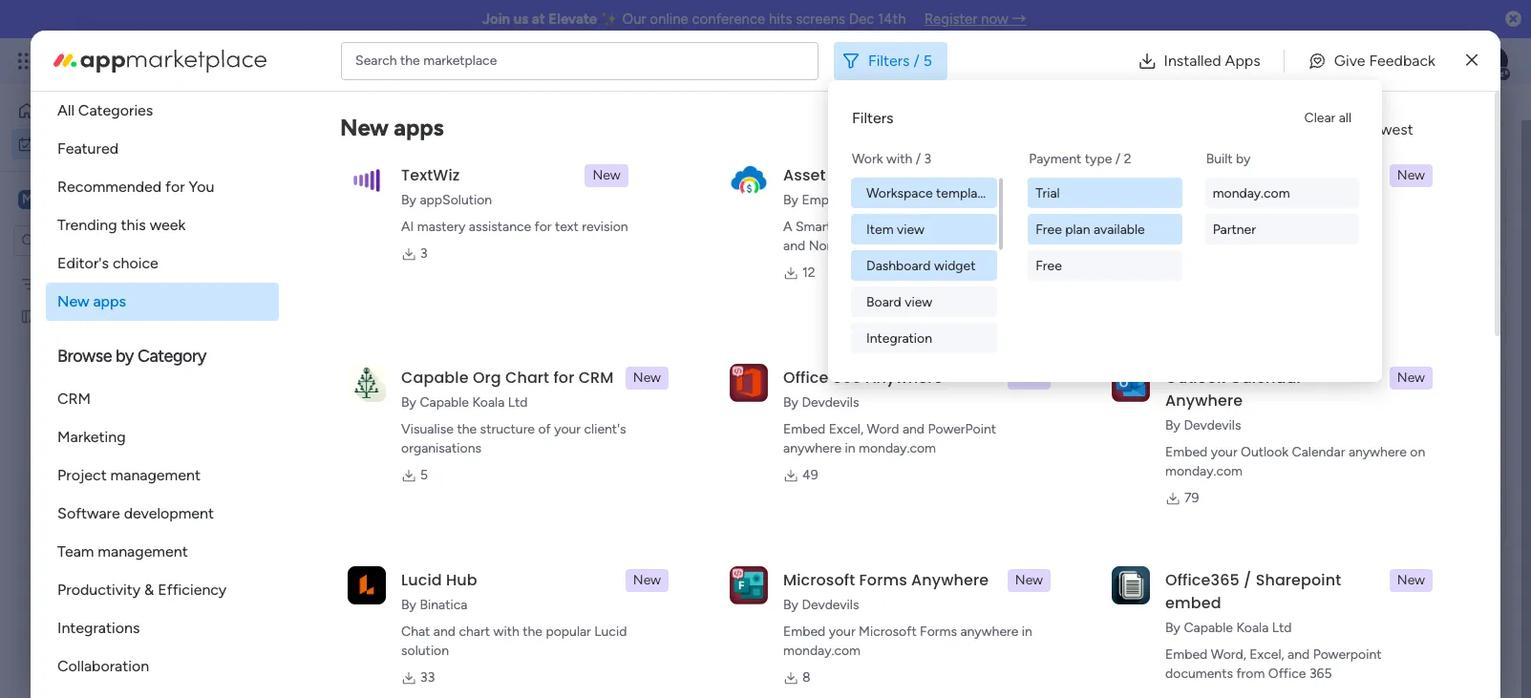 Task type: describe. For each thing, give the bounding box(es) containing it.
this week / 0 items
[[322, 410, 469, 434]]

manage
[[892, 219, 940, 235]]

free plan available button
[[1028, 214, 1182, 245]]

installed
[[1164, 51, 1221, 69]]

capable inside the capable org chart for teams
[[1165, 164, 1233, 186]]

integrations
[[57, 619, 140, 637]]

items inside the without a date / 0 items
[[480, 622, 513, 638]]

→
[[1012, 11, 1026, 28]]

board inside button
[[866, 294, 901, 310]]

1 vertical spatial 5
[[420, 467, 428, 483]]

free for free
[[1036, 257, 1062, 274]]

help
[[1385, 650, 1419, 669]]

by capable koala ltd for office365 / sharepoint embed
[[1165, 620, 1292, 636]]

app logo image for asset management
[[730, 161, 768, 199]]

help image
[[1411, 52, 1430, 71]]

visualise for capable org chart for teams
[[1165, 242, 1218, 258]]

a
[[394, 616, 406, 640]]

app logo image for office 365 anywhere
[[730, 364, 768, 402]]

you
[[189, 178, 214, 196]]

0 horizontal spatial first
[[45, 308, 71, 324]]

m
[[22, 191, 33, 207]]

1 vertical spatial first board
[[45, 308, 109, 324]]

featured
[[57, 139, 118, 158]]

embed your outlook calendar anywhere on monday.com
[[1165, 444, 1425, 480]]

column for status column
[[1213, 272, 1260, 288]]

team management
[[57, 543, 188, 561]]

feedback
[[1369, 51, 1436, 69]]

8
[[802, 670, 811, 686]]

trial
[[1036, 185, 1060, 201]]

1 horizontal spatial with
[[886, 151, 912, 167]]

new for asset management
[[1015, 167, 1043, 183]]

organisations
[[401, 440, 481, 457]]

structure inside visualise & communicate your team organisation structure
[[1243, 261, 1297, 277]]

join
[[482, 11, 510, 28]]

us
[[514, 11, 528, 28]]

1 horizontal spatial to
[[1462, 137, 1474, 153]]

work for monday
[[154, 50, 189, 72]]

by devdevils for office
[[783, 394, 859, 411]]

board inside heading
[[1204, 445, 1239, 461]]

new for lucid hub
[[633, 572, 661, 588]]

anywhere for forms
[[911, 569, 989, 591]]

koala for crm
[[472, 394, 505, 411]]

hub
[[446, 569, 477, 591]]

2 horizontal spatial work
[[1290, 96, 1329, 118]]

apps marketplace image
[[54, 49, 267, 72]]

main workspace
[[44, 190, 157, 208]]

org for teams
[[1237, 164, 1265, 186]]

notifications image
[[1196, 52, 1215, 71]]

view for item view
[[897, 221, 925, 237]]

management for team management
[[98, 543, 188, 561]]

give feedback link
[[1292, 42, 1451, 80]]

item
[[866, 221, 894, 237]]

board right the 12 at the right top of page
[[828, 278, 863, 294]]

79
[[1184, 490, 1199, 506]]

capable up 'this week / 0 items'
[[401, 367, 469, 389]]

✨
[[601, 11, 619, 28]]

1 vertical spatial priority
[[1212, 410, 1254, 426]]

my work
[[42, 135, 93, 151]]

client's
[[584, 421, 626, 437]]

0 vertical spatial management
[[193, 50, 297, 72]]

clear all
[[1304, 110, 1352, 126]]

excel, inside embed word, excel, and powerpoint documents from office 365
[[1250, 647, 1284, 663]]

board
[[67, 276, 101, 292]]

later
[[322, 547, 365, 571]]

show?
[[1370, 410, 1408, 426]]

app logo image for capable org chart for crm
[[348, 364, 386, 402]]

ltd for teams
[[1272, 215, 1292, 231]]

items inside 'this week / 0 items'
[[436, 416, 469, 432]]

your inside visualise & communicate your team organisation structure
[[1321, 242, 1347, 258]]

monday.com inside "button"
[[1213, 185, 1290, 201]]

apps image
[[1322, 52, 1341, 71]]

overdue
[[322, 238, 396, 262]]

from
[[1236, 666, 1265, 682]]

partner
[[1213, 221, 1256, 237]]

capable for capable org chart for teams
[[1184, 215, 1233, 231]]

0 horizontal spatial office
[[783, 367, 829, 389]]

dec
[[849, 11, 874, 28]]

documents
[[1165, 666, 1233, 682]]

& for productivity
[[144, 581, 154, 599]]

koala for teams
[[1236, 215, 1269, 231]]

ai
[[401, 219, 414, 235]]

register now → link
[[924, 11, 1026, 28]]

by for microsoft forms anywhere
[[783, 597, 799, 613]]

embed for microsoft forms anywhere
[[783, 624, 826, 640]]

workspace selection element
[[18, 188, 160, 213]]

assets.
[[892, 238, 935, 254]]

by for outlook calendar anywhere
[[1165, 417, 1181, 434]]

1 image
[[1252, 39, 1269, 61]]

week for next
[[364, 479, 409, 502]]

date
[[410, 616, 451, 640]]

project management
[[57, 466, 201, 484]]

hits
[[769, 11, 792, 28]]

0 vertical spatial 3
[[924, 151, 932, 167]]

next week / 0 items
[[322, 479, 472, 502]]

the for choose
[[1209, 137, 1229, 153]]

see
[[1478, 137, 1499, 153]]

app logo image for office365 / sharepoint embed
[[1112, 566, 1150, 604]]

anywhere for outlook calendar anywhere
[[1349, 444, 1407, 460]]

recommended for you
[[57, 178, 214, 196]]

the for search
[[400, 52, 420, 68]]

type
[[1085, 151, 1112, 167]]

and inside chat and chart with the popular lucid solution
[[434, 624, 456, 640]]

shareable board image
[[20, 307, 38, 325]]

select product image
[[17, 52, 36, 71]]

week for this
[[361, 410, 406, 434]]

smarter
[[796, 219, 843, 235]]

1 horizontal spatial new apps
[[340, 114, 444, 141]]

word
[[867, 421, 899, 437]]

1 horizontal spatial apps
[[394, 114, 444, 141]]

devdevils for outlook
[[1184, 417, 1241, 434]]

0 horizontal spatial 3
[[420, 245, 428, 262]]

new for capable org chart for crm
[[633, 370, 661, 386]]

workspace
[[866, 185, 933, 201]]

2 vertical spatial koala
[[1236, 620, 1269, 636]]

choose
[[1160, 137, 1206, 153]]

management
[[830, 164, 936, 186]]

productivity & efficiency
[[57, 581, 227, 599]]

first board link
[[796, 268, 972, 303]]

anywhere for calendar
[[1165, 390, 1243, 412]]

dashboard widget button
[[851, 250, 997, 281]]

list box containing my board
[[0, 264, 244, 590]]

by for capable org chart for crm
[[401, 394, 416, 411]]

2 vertical spatial ltd
[[1272, 620, 1292, 636]]

0 vertical spatial lucid
[[401, 569, 442, 591]]

calendar inside embed your outlook calendar anywhere on monday.com
[[1292, 444, 1345, 460]]

capable for office365 / sharepoint embed
[[1184, 620, 1233, 636]]

you'd
[[1403, 137, 1435, 153]]

chart for crm
[[505, 367, 549, 389]]

main
[[44, 190, 77, 208]]

your inside embed your outlook calendar anywhere on monday.com
[[1211, 444, 1238, 460]]

new for microsoft forms anywhere
[[1015, 572, 1043, 588]]

on inside embed your outlook calendar anywhere on monday.com
[[1410, 444, 1425, 460]]

first for first board link
[[799, 278, 825, 294]]

microsoft inside embed your microsoft forms anywhere in monday.com
[[859, 624, 917, 640]]

powerpoint
[[928, 421, 996, 437]]

monday.com button
[[1205, 178, 1359, 208]]

chart for teams
[[1269, 164, 1314, 186]]

workspace
[[81, 190, 157, 208]]

devdevils for office
[[802, 394, 859, 411]]

items right done
[[569, 160, 602, 176]]

software
[[57, 504, 120, 522]]

dapulse x slim image
[[1466, 49, 1478, 72]]

1 vertical spatial physical
[[840, 238, 888, 254]]

installed apps button
[[1122, 42, 1276, 80]]

trending
[[57, 216, 117, 234]]

free for free plan available
[[1036, 221, 1062, 237]]

embed
[[1165, 592, 1221, 614]]

first board for first board link
[[799, 278, 863, 294]]

view for board view
[[905, 294, 932, 310]]

0 inside later / 0 items
[[383, 553, 391, 569]]

by capable koala ltd for capable org chart for crm
[[401, 394, 528, 411]]

embed for office365 / sharepoint embed
[[1165, 647, 1208, 663]]

/ inside popup button
[[914, 51, 920, 69]]

the inside chat and chart with the popular lucid solution
[[523, 624, 543, 640]]

filters for filters / 5
[[868, 51, 910, 69]]

lucid inside chat and chart with the popular lucid solution
[[594, 624, 627, 640]]

outlook inside outlook calendar anywhere
[[1165, 367, 1226, 389]]

1 horizontal spatial crm
[[579, 367, 614, 389]]

excel, inside embed excel, word and powerpoint anywhere in monday.com
[[829, 421, 864, 437]]

visualise the structure of your client's organisations
[[401, 421, 626, 457]]

it
[[1503, 277, 1511, 293]]

installed apps
[[1164, 51, 1261, 69]]

visualise for capable org chart for crm
[[401, 421, 454, 437]]

today /
[[322, 341, 394, 365]]

hide done items
[[503, 160, 602, 176]]

33
[[420, 670, 435, 686]]

title
[[1060, 279, 1084, 293]]

text
[[555, 219, 579, 235]]

newest
[[1360, 120, 1413, 139]]

dashboard widget
[[866, 257, 976, 274]]

my up boards,
[[1264, 96, 1286, 118]]

of
[[538, 421, 551, 437]]

0 horizontal spatial crm
[[57, 390, 91, 408]]

devdevils for microsoft
[[802, 597, 859, 613]]

by for office 365 anywhere
[[783, 394, 799, 411]]

0 vertical spatial week
[[150, 216, 186, 234]]

boards
[[1171, 224, 1212, 240]]

new for textwiz
[[593, 167, 621, 183]]

team
[[1351, 242, 1381, 258]]

microsoft forms anywhere
[[783, 569, 989, 591]]

by for capable org chart for teams
[[1165, 215, 1181, 231]]

0 vertical spatial people
[[1171, 176, 1212, 192]]

office inside embed word, excel, and powerpoint documents from office 365
[[1268, 666, 1306, 682]]

give feedback
[[1334, 51, 1436, 69]]

workspace image
[[18, 189, 37, 210]]

items inside next week / 0 items
[[439, 484, 472, 501]]

1 horizontal spatial work
[[852, 151, 883, 167]]



Task type: locate. For each thing, give the bounding box(es) containing it.
ltd for crm
[[508, 394, 528, 411]]

1 vertical spatial view
[[905, 294, 932, 310]]

visualise inside visualise & communicate your team organisation structure
[[1165, 242, 1218, 258]]

1 horizontal spatial anywhere
[[960, 624, 1019, 640]]

project
[[57, 466, 107, 484]]

anywhere inside outlook calendar anywhere
[[1165, 390, 1243, 412]]

3 up 'workspace template'
[[924, 151, 932, 167]]

inbox image
[[1238, 52, 1257, 71]]

built
[[1206, 151, 1233, 167]]

monday.com up partner
[[1213, 185, 1290, 201]]

1 vertical spatial devdevils
[[1184, 417, 1241, 434]]

anywhere
[[866, 367, 943, 389], [1165, 390, 1243, 412], [911, 569, 989, 591]]

with inside chat and chart with the popular lucid solution
[[493, 624, 519, 640]]

0 vertical spatial first
[[799, 278, 825, 294]]

to inside a smarter way to manage physical assets and non-physical assets.
[[876, 219, 889, 235]]

0 inside the without a date / 0 items
[[468, 622, 477, 638]]

365
[[833, 367, 862, 389], [1309, 666, 1332, 682]]

by devdevils down office 365 anywhere
[[783, 394, 859, 411]]

1 vertical spatial people
[[1194, 237, 1234, 254]]

by for browse
[[116, 346, 134, 367]]

by capable koala ltd down capable org chart for crm
[[401, 394, 528, 411]]

0 horizontal spatial &
[[144, 581, 154, 599]]

conference
[[692, 11, 765, 28]]

option
[[0, 266, 244, 270]]

filters / 5
[[868, 51, 932, 69]]

widget
[[934, 257, 976, 274]]

1 vertical spatial apps
[[93, 292, 126, 310]]

chart inside the capable org chart for teams
[[1269, 164, 1314, 186]]

1 vertical spatial excel,
[[1250, 647, 1284, 663]]

payment
[[1029, 151, 1082, 167]]

to
[[1462, 137, 1474, 153], [876, 219, 889, 235]]

chart up of
[[505, 367, 549, 389]]

week right this in the top of the page
[[150, 216, 186, 234]]

items up the organisations
[[436, 416, 469, 432]]

search everything image
[[1369, 52, 1388, 71]]

1 horizontal spatial excel,
[[1250, 647, 1284, 663]]

group up title
[[1052, 237, 1090, 254]]

0 vertical spatial in
[[845, 440, 855, 457]]

by for textwiz
[[401, 192, 416, 208]]

group for group title
[[1022, 279, 1057, 293]]

board down the board
[[74, 308, 109, 324]]

integration button
[[851, 323, 997, 353]]

0 vertical spatial apps
[[394, 114, 444, 141]]

free left plan
[[1036, 221, 1062, 237]]

register now →
[[924, 11, 1026, 28]]

people
[[1359, 137, 1400, 153]]

physical down way
[[840, 238, 888, 254]]

org for crm
[[473, 367, 501, 389]]

ltd down capable org chart for crm
[[508, 394, 528, 411]]

group for group
[[1052, 237, 1090, 254]]

ltd up communicate
[[1272, 215, 1292, 231]]

structure left of
[[480, 421, 535, 437]]

calendar down should on the bottom
[[1292, 444, 1345, 460]]

0 vertical spatial on
[[1485, 277, 1500, 293]]

my down see plans button
[[287, 111, 330, 154]]

on
[[1485, 277, 1500, 293], [1410, 444, 1425, 460]]

koala up communicate
[[1236, 215, 1269, 231]]

capable org chart for crm
[[401, 367, 614, 389]]

first right shareable board icon
[[45, 308, 71, 324]]

0 vertical spatial org
[[1237, 164, 1265, 186]]

1 vertical spatial by capable koala ltd
[[401, 394, 528, 411]]

home button
[[11, 96, 205, 126]]

apps
[[1225, 51, 1261, 69]]

work up sort
[[1290, 96, 1329, 118]]

1 vertical spatial chart
[[505, 367, 549, 389]]

0 vertical spatial microsoft
[[783, 569, 855, 591]]

for down choose the boards, columns and people you'd like to see
[[1318, 164, 1339, 186]]

visualise inside visualise the structure of your client's organisations
[[401, 421, 454, 437]]

people up organisation
[[1194, 237, 1234, 254]]

board inside list box
[[74, 308, 109, 324]]

first board inside first board link
[[799, 278, 863, 294]]

capable for capable org chart for crm
[[420, 394, 469, 411]]

monday.com down the word
[[859, 440, 936, 457]]

0 right "date"
[[468, 622, 477, 638]]

for for ai mastery assistance for text revision
[[535, 219, 552, 235]]

2 free from the top
[[1036, 257, 1062, 274]]

1 horizontal spatial outlook
[[1241, 444, 1289, 460]]

filters down 14th
[[868, 51, 910, 69]]

0 horizontal spatial anywhere
[[783, 440, 842, 457]]

today
[[322, 341, 376, 365]]

status
[[1171, 272, 1210, 288]]

1 vertical spatial org
[[473, 367, 501, 389]]

0 horizontal spatial chart
[[505, 367, 549, 389]]

on inside main content
[[1485, 277, 1500, 293]]

and down all
[[1333, 137, 1355, 153]]

Filter dashboard by text search field
[[282, 153, 461, 183]]

2 vertical spatial management
[[98, 543, 188, 561]]

and inside embed excel, word and powerpoint anywhere in monday.com
[[903, 421, 925, 437]]

organisation
[[1165, 261, 1239, 277]]

filters for filters
[[852, 109, 894, 127]]

filters
[[868, 51, 910, 69], [852, 109, 894, 127]]

embed inside embed your outlook calendar anywhere on monday.com
[[1165, 444, 1208, 460]]

your up no selection
[[1211, 444, 1238, 460]]

column right status
[[1213, 272, 1260, 288]]

way
[[847, 219, 873, 235]]

like
[[1439, 137, 1458, 153]]

plan
[[1065, 221, 1090, 237]]

2 vertical spatial by capable koala ltd
[[1165, 620, 1292, 636]]

management for project management
[[110, 466, 201, 484]]

0 horizontal spatial visualise
[[401, 421, 454, 437]]

embed up documents
[[1165, 647, 1208, 663]]

capable up the organisations
[[420, 394, 469, 411]]

monday.com up 8
[[783, 643, 861, 659]]

to right the like
[[1462, 137, 1474, 153]]

first board inside first board group
[[1175, 445, 1239, 461]]

by binatica
[[401, 597, 467, 613]]

your
[[1321, 242, 1347, 258], [554, 421, 581, 437], [1211, 444, 1238, 460], [829, 624, 855, 640]]

marketing
[[57, 428, 126, 446]]

embed word, excel, and powerpoint documents from office 365
[[1165, 647, 1382, 682]]

app logo image for textwiz
[[348, 161, 386, 199]]

main content
[[253, 46, 1531, 698]]

0 vertical spatial crm
[[579, 367, 614, 389]]

monday.com inside embed your microsoft forms anywhere in monday.com
[[783, 643, 861, 659]]

by devdevils for microsoft
[[783, 597, 859, 613]]

visualise up the organisations
[[401, 421, 454, 437]]

1 vertical spatial &
[[144, 581, 154, 599]]

first for first board group
[[1175, 445, 1201, 461]]

and right the word
[[903, 421, 925, 437]]

anywhere down the priority column at the right bottom of page
[[1165, 390, 1243, 412]]

office365 / sharepoint embed
[[1165, 569, 1341, 614]]

365 up embed excel, word and powerpoint anywhere in monday.com
[[833, 367, 862, 389]]

management
[[193, 50, 297, 72], [110, 466, 201, 484], [98, 543, 188, 561]]

1 vertical spatial crm
[[57, 390, 91, 408]]

& inside visualise & communicate your team organisation structure
[[1221, 242, 1230, 258]]

item
[[423, 244, 449, 260]]

the inside visualise the structure of your client's organisations
[[457, 421, 477, 437]]

to right way
[[876, 219, 889, 235]]

app logo image
[[348, 161, 386, 199], [730, 161, 768, 199], [1112, 161, 1150, 199], [348, 364, 386, 402], [730, 364, 768, 402], [1112, 364, 1150, 402], [348, 566, 386, 604], [730, 566, 768, 604], [1112, 566, 1150, 604]]

my for my board
[[45, 276, 63, 292]]

0 vertical spatial 365
[[833, 367, 862, 389]]

new for office365 / sharepoint embed
[[1397, 572, 1425, 588]]

0 vertical spatial ltd
[[1272, 215, 1292, 231]]

anywhere up embed your microsoft forms anywhere in monday.com
[[911, 569, 989, 591]]

5 down the organisations
[[420, 467, 428, 483]]

browse by category
[[57, 346, 206, 367]]

0 vertical spatial excel,
[[829, 421, 864, 437]]

my work button
[[11, 128, 205, 159]]

1 vertical spatial 3
[[420, 245, 428, 262]]

1 vertical spatial with
[[493, 624, 519, 640]]

new
[[340, 114, 389, 141], [593, 167, 621, 183], [1015, 167, 1043, 183], [1397, 167, 1425, 183], [57, 292, 89, 310], [633, 370, 661, 386], [1015, 370, 1043, 386], [1397, 370, 1425, 386], [633, 572, 661, 588], [1015, 572, 1043, 588], [1397, 572, 1425, 588]]

ltd
[[1272, 215, 1292, 231], [508, 394, 528, 411], [1272, 620, 1292, 636]]

1 vertical spatial anywhere
[[1165, 390, 1243, 412]]

lucid right the popular
[[594, 624, 627, 640]]

Search in workspace field
[[40, 229, 160, 251]]

1 vertical spatial outlook
[[1241, 444, 1289, 460]]

& for visualise
[[1221, 242, 1230, 258]]

apps up search image
[[394, 114, 444, 141]]

column left should on the bottom
[[1257, 410, 1303, 426]]

1 vertical spatial forms
[[920, 624, 957, 640]]

new for office 365 anywhere
[[1015, 370, 1043, 386]]

free
[[1036, 221, 1062, 237], [1036, 257, 1062, 274]]

priority right 'which'
[[1212, 410, 1254, 426]]

first down 'which'
[[1175, 445, 1201, 461]]

2 vertical spatial column
[[1257, 410, 1303, 426]]

visualise down boards on the top right of the page
[[1165, 242, 1218, 258]]

excel, up from
[[1250, 647, 1284, 663]]

by for asset management
[[783, 192, 799, 208]]

1 vertical spatial office
[[1268, 666, 1306, 682]]

0 horizontal spatial 5
[[420, 467, 428, 483]]

365 inside embed word, excel, and powerpoint documents from office 365
[[1309, 666, 1332, 682]]

online
[[650, 11, 688, 28]]

in inside embed your microsoft forms anywhere in monday.com
[[1022, 624, 1032, 640]]

0 vertical spatial filters
[[868, 51, 910, 69]]

monday.com inside embed your outlook calendar anywhere on monday.com
[[1165, 463, 1243, 480]]

with right chart
[[493, 624, 519, 640]]

0 vertical spatial by capable koala ltd
[[1165, 215, 1292, 231]]

1 vertical spatial work
[[64, 135, 93, 151]]

0 vertical spatial &
[[1221, 242, 1230, 258]]

partner button
[[1205, 214, 1359, 245]]

12
[[802, 265, 815, 281]]

0 inside next week / 0 items
[[427, 484, 436, 501]]

0 horizontal spatial outlook
[[1165, 367, 1226, 389]]

invite members image
[[1280, 52, 1299, 71]]

by right browse
[[116, 346, 134, 367]]

0 vertical spatial physical
[[943, 219, 991, 235]]

and inside a smarter way to manage physical assets and non-physical assets.
[[783, 238, 805, 254]]

0 vertical spatial koala
[[1236, 215, 1269, 231]]

embed for office 365 anywhere
[[783, 421, 826, 437]]

crm up marketing
[[57, 390, 91, 408]]

0 inside 'this week / 0 items'
[[424, 416, 432, 432]]

0 vertical spatial new apps
[[340, 114, 444, 141]]

anywhere inside embed your microsoft forms anywhere in monday.com
[[960, 624, 1019, 640]]

by for office365 / sharepoint embed
[[1165, 620, 1181, 636]]

integration
[[866, 330, 932, 346]]

0 vertical spatial free
[[1036, 221, 1062, 237]]

next
[[322, 479, 360, 502]]

0 horizontal spatial forms
[[859, 569, 907, 591]]

structure inside visualise the structure of your client's organisations
[[480, 421, 535, 437]]

forms up embed your microsoft forms anywhere in monday.com
[[859, 569, 907, 591]]

0 horizontal spatial excel,
[[829, 421, 864, 437]]

embed inside embed your microsoft forms anywhere in monday.com
[[783, 624, 826, 640]]

app logo image for microsoft forms anywhere
[[730, 566, 768, 604]]

for for capable org chart for teams
[[1318, 164, 1339, 186]]

help button
[[1369, 644, 1436, 675]]

app logo image for capable org chart for teams
[[1112, 161, 1150, 199]]

0 horizontal spatial org
[[473, 367, 501, 389]]

no selection
[[1191, 481, 1267, 498]]

0 vertical spatial first board
[[799, 278, 863, 294]]

your inside visualise the structure of your client's organisations
[[554, 421, 581, 437]]

embed up 8
[[783, 624, 826, 640]]

and left powerpoint
[[1288, 647, 1310, 663]]

search image
[[438, 160, 454, 176]]

filters inside popup button
[[868, 51, 910, 69]]

0 vertical spatial anywhere
[[866, 367, 943, 389]]

work inside button
[[64, 135, 93, 151]]

board up dashboard
[[867, 237, 902, 254]]

office365
[[1165, 569, 1240, 591]]

working on it
[[1432, 277, 1511, 293]]

items down the organisations
[[439, 484, 472, 501]]

customize
[[1179, 96, 1260, 118]]

in inside embed excel, word and powerpoint anywhere in monday.com
[[845, 440, 855, 457]]

items inside later / 0 items
[[394, 553, 427, 569]]

5 inside popup button
[[923, 51, 932, 69]]

by capable koala ltd for capable org chart for teams
[[1165, 215, 1292, 231]]

week right next
[[364, 479, 409, 502]]

0 horizontal spatial 365
[[833, 367, 862, 389]]

week right this
[[361, 410, 406, 434]]

for left 'you'
[[165, 178, 185, 196]]

main content containing overdue /
[[253, 46, 1531, 698]]

1 horizontal spatial physical
[[943, 219, 991, 235]]

column for priority column
[[1217, 366, 1264, 382]]

asset management
[[783, 164, 936, 186]]

anywhere inside embed excel, word and powerpoint anywhere in monday.com
[[783, 440, 842, 457]]

0 horizontal spatial work
[[338, 111, 415, 154]]

capable up 'teams'
[[1165, 164, 1233, 186]]

0 up the organisations
[[424, 416, 432, 432]]

app logo image for outlook calendar anywhere
[[1112, 364, 1150, 402]]

my board
[[45, 276, 101, 292]]

2 horizontal spatial anywhere
[[1349, 444, 1407, 460]]

categories
[[78, 101, 153, 119]]

and
[[1333, 137, 1355, 153], [783, 238, 805, 254], [903, 421, 925, 437], [434, 624, 456, 640], [1288, 647, 1310, 663]]

for for capable org chart for crm
[[553, 367, 574, 389]]

list box
[[0, 264, 244, 590]]

embed inside embed excel, word and powerpoint anywhere in monday.com
[[783, 421, 826, 437]]

office
[[783, 367, 829, 389], [1268, 666, 1306, 682]]

and down a
[[783, 238, 805, 254]]

for up visualise the structure of your client's organisations
[[553, 367, 574, 389]]

status column
[[1171, 272, 1260, 288]]

your down microsoft forms anywhere
[[829, 624, 855, 640]]

1 horizontal spatial work
[[154, 50, 189, 72]]

monday.com inside embed excel, word and powerpoint anywhere in monday.com
[[859, 440, 936, 457]]

my for my work
[[287, 111, 330, 154]]

board up no selection
[[1204, 445, 1239, 461]]

2 vertical spatial week
[[364, 479, 409, 502]]

anywhere for 365
[[866, 367, 943, 389]]

marketplace
[[423, 52, 497, 68]]

first board group
[[1171, 443, 1490, 509]]

by devdevils down microsoft forms anywhere
[[783, 597, 859, 613]]

priority up 'which'
[[1171, 366, 1214, 382]]

with
[[886, 151, 912, 167], [493, 624, 519, 640]]

for
[[1318, 164, 1339, 186], [165, 178, 185, 196], [535, 219, 552, 235], [553, 367, 574, 389]]

first board down the non-
[[799, 278, 863, 294]]

my inside my work button
[[42, 135, 60, 151]]

capable down 'teams'
[[1184, 215, 1233, 231]]

1 vertical spatial week
[[361, 410, 406, 434]]

0 vertical spatial priority
[[1171, 366, 1214, 382]]

mastery
[[417, 219, 466, 235]]

all
[[57, 101, 74, 119]]

and inside embed word, excel, and powerpoint documents from office 365
[[1288, 647, 1310, 663]]

1 vertical spatial by devdevils
[[1165, 417, 1241, 434]]

2 vertical spatial by devdevils
[[783, 597, 859, 613]]

the left the popular
[[523, 624, 543, 640]]

/ inside office365 / sharepoint embed
[[1244, 569, 1252, 591]]

workspace template button
[[851, 178, 997, 208]]

first board for first board group
[[1175, 445, 1239, 461]]

browse
[[57, 346, 112, 367]]

0 vertical spatial group
[[1052, 237, 1090, 254]]

app logo image for lucid hub
[[348, 566, 386, 604]]

0 horizontal spatial structure
[[480, 421, 535, 437]]

1 free from the top
[[1036, 221, 1062, 237]]

screens
[[796, 11, 845, 28]]

1 vertical spatial koala
[[472, 394, 505, 411]]

forms inside embed your microsoft forms anywhere in monday.com
[[920, 624, 957, 640]]

work
[[154, 50, 189, 72], [64, 135, 93, 151]]

org inside the capable org chart for teams
[[1237, 164, 1265, 186]]

anywhere inside embed your outlook calendar anywhere on monday.com
[[1349, 444, 1407, 460]]

sort
[[1303, 120, 1332, 139]]

2 horizontal spatial first board
[[1175, 445, 1239, 461]]

koala up word,
[[1236, 620, 1269, 636]]

1 vertical spatial calendar
[[1292, 444, 1345, 460]]

free inside button
[[1036, 257, 1062, 274]]

1 vertical spatial structure
[[480, 421, 535, 437]]

all
[[1339, 110, 1352, 126]]

items
[[569, 160, 602, 176], [436, 416, 469, 432], [439, 484, 472, 501], [394, 553, 427, 569], [480, 622, 513, 638]]

embed up 49
[[783, 421, 826, 437]]

0 vertical spatial with
[[886, 151, 912, 167]]

new apps down the board
[[57, 292, 126, 310]]

0 vertical spatial visualise
[[1165, 242, 1218, 258]]

calendar inside outlook calendar anywhere
[[1230, 367, 1303, 389]]

1 vertical spatial first
[[45, 308, 71, 324]]

embed excel, word and powerpoint anywhere in monday.com
[[783, 421, 996, 457]]

items right "date"
[[480, 622, 513, 638]]

1 horizontal spatial &
[[1221, 242, 1230, 258]]

by devdevils up first board heading
[[1165, 417, 1241, 434]]

& left efficiency
[[144, 581, 154, 599]]

1 horizontal spatial 365
[[1309, 666, 1332, 682]]

my for my work
[[42, 135, 60, 151]]

excel, left the word
[[829, 421, 864, 437]]

lucid up by binatica
[[401, 569, 442, 591]]

choice
[[113, 254, 158, 272]]

anywhere down integration
[[866, 367, 943, 389]]

devdevils down office 365 anywhere
[[802, 394, 859, 411]]

chat
[[401, 624, 430, 640]]

work right monday
[[154, 50, 189, 72]]

we
[[1349, 410, 1367, 426]]

payment type / 2
[[1029, 151, 1131, 167]]

free inside button
[[1036, 221, 1062, 237]]

for inside the capable org chart for teams
[[1318, 164, 1339, 186]]

1 horizontal spatial chart
[[1269, 164, 1314, 186]]

plans
[[360, 53, 392, 69]]

work for my
[[64, 135, 93, 151]]

dashboard
[[866, 257, 931, 274]]

work up workspace
[[852, 151, 883, 167]]

editor's choice
[[57, 254, 158, 272]]

monday.com up no
[[1165, 463, 1243, 480]]

0 vertical spatial office
[[783, 367, 829, 389]]

the up the organisations
[[457, 421, 477, 437]]

by devdevils
[[783, 394, 859, 411], [1165, 417, 1241, 434], [783, 597, 859, 613]]

my left the board
[[45, 276, 63, 292]]

working
[[1432, 277, 1481, 293]]

by for built
[[1236, 151, 1251, 167]]

filters up work with / 3 at the right of the page
[[852, 109, 894, 127]]

0 horizontal spatial lucid
[[401, 569, 442, 591]]

lucid
[[401, 569, 442, 591], [594, 624, 627, 640]]

view down the dashboard widget
[[905, 294, 932, 310]]

capable
[[1165, 164, 1233, 186], [1184, 215, 1233, 231], [401, 367, 469, 389], [420, 394, 469, 411], [1184, 620, 1233, 636]]

search
[[355, 52, 397, 68]]

1 horizontal spatial microsoft
[[859, 624, 917, 640]]

filters / 5 button
[[834, 42, 947, 80]]

None search field
[[282, 153, 461, 183]]

later / 0 items
[[322, 547, 427, 571]]

embed inside embed word, excel, and powerpoint documents from office 365
[[1165, 647, 1208, 663]]

the left boards,
[[1209, 137, 1229, 153]]

1 vertical spatial lucid
[[594, 624, 627, 640]]

by right built
[[1236, 151, 1251, 167]]

calendar up which priority column should we show? in the right of the page
[[1230, 367, 1303, 389]]

1 horizontal spatial 3
[[924, 151, 932, 167]]

the for visualise
[[457, 421, 477, 437]]

devdevils up first board heading
[[1184, 417, 1241, 434]]

items up by binatica
[[394, 553, 427, 569]]

2 vertical spatial anywhere
[[911, 569, 989, 591]]

your inside embed your microsoft forms anywhere in monday.com
[[829, 624, 855, 640]]

1 horizontal spatial on
[[1485, 277, 1500, 293]]

first inside heading
[[1175, 445, 1201, 461]]

first board heading
[[1175, 443, 1239, 463]]

jacob simon image
[[1478, 46, 1508, 76]]

embed down 'which'
[[1165, 444, 1208, 460]]

new for capable org chart for teams
[[1397, 167, 1425, 183]]

work with / 3
[[852, 151, 932, 167]]

first board up no
[[1175, 445, 1239, 461]]

by capable koala ltd
[[1165, 215, 1292, 231], [401, 394, 528, 411], [1165, 620, 1292, 636]]

by capable koala ltd down the capable org chart for teams
[[1165, 215, 1292, 231]]

communicate
[[1233, 242, 1318, 258]]

assets
[[995, 219, 1035, 235]]

your left team
[[1321, 242, 1347, 258]]

1 horizontal spatial structure
[[1243, 261, 1297, 277]]

0 horizontal spatial new apps
[[57, 292, 126, 310]]

first down the non-
[[799, 278, 825, 294]]

0 horizontal spatial first board
[[45, 308, 109, 324]]

0 down the organisations
[[427, 484, 436, 501]]

outlook inside embed your outlook calendar anywhere on monday.com
[[1241, 444, 1289, 460]]

see plans
[[334, 53, 392, 69]]

software development
[[57, 504, 214, 522]]

new for outlook calendar anywhere
[[1397, 370, 1425, 386]]

embed for outlook calendar anywhere
[[1165, 444, 1208, 460]]

register
[[924, 11, 978, 28]]

by for lucid hub
[[401, 597, 416, 613]]

org up visualise the structure of your client's organisations
[[473, 367, 501, 389]]

monday
[[85, 50, 151, 72]]

0 vertical spatial column
[[1213, 272, 1260, 288]]

devdevils down microsoft forms anywhere
[[802, 597, 859, 613]]

and down binatica
[[434, 624, 456, 640]]

1 horizontal spatial in
[[1022, 624, 1032, 640]]

anywhere for microsoft forms anywhere
[[960, 624, 1019, 640]]

1 horizontal spatial first board
[[799, 278, 863, 294]]

by devdevils for outlook
[[1165, 417, 1241, 434]]

1 horizontal spatial 5
[[923, 51, 932, 69]]

a smarter way to manage physical assets and non-physical assets.
[[783, 219, 1035, 254]]

1 vertical spatial microsoft
[[859, 624, 917, 640]]

appsolution
[[420, 192, 492, 208]]



Task type: vqa. For each thing, say whether or not it's contained in the screenshot.


